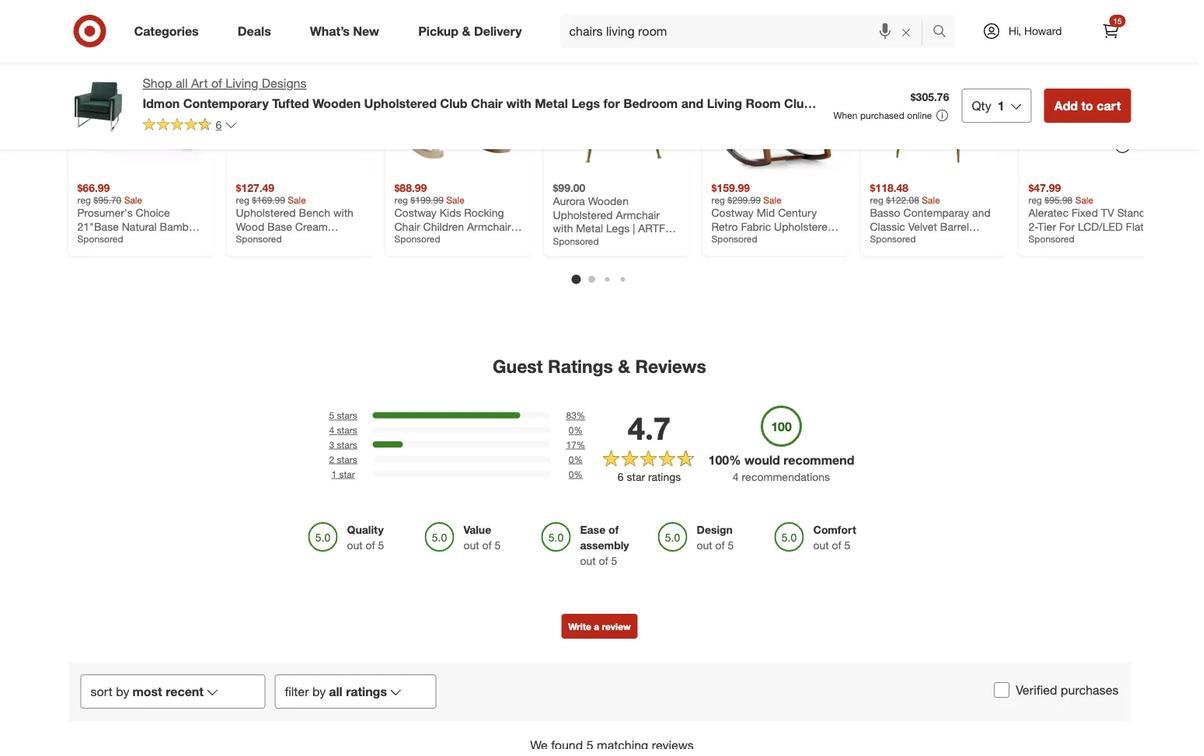 Task type: describe. For each thing, give the bounding box(es) containing it.
$118.48 reg $122.08 sale
[[870, 181, 940, 206]]

-
[[273, 233, 277, 247]]

reg for $127.49
[[236, 194, 250, 206]]

room
[[746, 95, 781, 111]]

sponsored for $47.99
[[1029, 233, 1075, 245]]

ease
[[580, 523, 606, 537]]

6 star ratings
[[618, 470, 681, 483]]

wood
[[236, 220, 264, 233]]

0 % for 1 star
[[569, 468, 583, 480]]

& inside pickup & delivery link
[[462, 23, 471, 39]]

recommend
[[784, 453, 855, 468]]

metal inside '$99.00 aurora wooden upholstered armchair with metal legs | artful living design-grey'
[[576, 222, 603, 235]]

boucle
[[236, 233, 270, 247]]

$127.49 reg $169.99 sale upholstered bench with wood base cream boucle - homepop
[[236, 181, 354, 247]]

2-
[[1029, 220, 1038, 233]]

$118.48
[[870, 181, 909, 194]]

artful inside '$99.00 aurora wooden upholstered armchair with metal legs | artful living design-grey'
[[638, 222, 679, 235]]

categories link
[[121, 14, 218, 48]]

stand,
[[1045, 233, 1076, 247]]

basso contemparay and classic velvet barrel chair with metal legs | artful living design-pink image
[[870, 44, 998, 171]]

4 stars
[[329, 424, 357, 436]]

ratings
[[548, 356, 613, 377]]

bedroom
[[623, 95, 678, 111]]

value
[[464, 523, 491, 537]]

verified
[[1016, 682, 1058, 698]]

contemporary
[[183, 95, 269, 111]]

add
[[1055, 98, 1078, 113]]

100 % would recommend 4 recommendations
[[709, 453, 855, 484]]

deals link
[[224, 14, 291, 48]]

1 vertical spatial &
[[618, 356, 630, 377]]

17 %
[[566, 439, 585, 451]]

reg for $66.99
[[77, 194, 91, 206]]

2 stars
[[329, 454, 357, 465]]

reg for $159.99
[[712, 194, 725, 206]]

purchased
[[860, 110, 905, 121]]

qty 1
[[972, 98, 1005, 113]]

most
[[133, 684, 162, 699]]

star for 1
[[339, 468, 355, 480]]

$88.99
[[394, 181, 427, 194]]

shop all art of living designs idmon contemporary tufted wooden upholstered club chair with metal legs  for bedroom and living room club chair  | artful living design-green
[[143, 76, 812, 126]]

legs inside '$99.00 aurora wooden upholstered armchair with metal legs | artful living design-grey'
[[606, 222, 630, 235]]

tufted
[[272, 95, 309, 111]]

0 horizontal spatial ratings
[[346, 684, 387, 699]]

cart
[[1097, 98, 1121, 113]]

$122.08
[[886, 194, 919, 206]]

lcd/led
[[1078, 220, 1123, 233]]

a
[[594, 621, 599, 632]]

1 vertical spatial all
[[329, 684, 343, 699]]

with inside '$99.00 aurora wooden upholstered armchair with metal legs | artful living design-grey'
[[553, 222, 573, 235]]

5 for value out of 5
[[495, 539, 501, 552]]

sponsored down aurora
[[553, 235, 599, 247]]

artful inside shop all art of living designs idmon contemporary tufted wooden upholstered club chair with metal legs  for bedroom and living room club chair  | artful living design-green
[[184, 111, 233, 126]]

sort
[[91, 684, 113, 699]]

new
[[353, 23, 379, 39]]

$66.99
[[77, 181, 110, 194]]

delivery
[[474, 23, 522, 39]]

reg for $47.99
[[1029, 194, 1042, 206]]

of inside comfort out of 5
[[832, 539, 842, 552]]

4 inside 100 % would recommend 4 recommendations
[[733, 470, 739, 484]]

100
[[709, 453, 729, 468]]

$95.70
[[94, 194, 121, 206]]

0 % for 2 stars
[[569, 454, 583, 465]]

15 link
[[1094, 14, 1128, 48]]

deals
[[238, 23, 271, 39]]

out for design out of 5
[[697, 539, 713, 552]]

online
[[907, 110, 932, 121]]

0 horizontal spatial chair
[[143, 111, 175, 126]]

aurora wooden upholstered armchair with metal legs | artful living design-grey image
[[553, 44, 681, 171]]

$159.99 reg $299.99 sale
[[712, 181, 782, 206]]

| inside '$99.00 aurora wooden upholstered armchair with metal legs | artful living design-grey'
[[633, 222, 635, 235]]

2
[[329, 454, 334, 465]]

pickup & delivery
[[418, 23, 522, 39]]

stars for 4 stars
[[337, 424, 357, 436]]

of down assembly
[[599, 554, 608, 568]]

star for 6
[[627, 470, 645, 483]]

sale for $118.48
[[922, 194, 940, 206]]

Verified purchases checkbox
[[994, 682, 1010, 698]]

costway kids rocking chair children armchair velvet upholstered sofa w/ solid wood legs red image
[[394, 44, 522, 171]]

write a review button
[[561, 614, 638, 639]]

comfort out of 5
[[813, 523, 857, 552]]

when
[[834, 110, 858, 121]]

tier
[[1038, 220, 1056, 233]]

5 for design out of 5
[[728, 539, 734, 552]]

out for comfort out of 5
[[813, 539, 829, 552]]

% for 5 stars
[[577, 410, 585, 421]]

upholstered inside shop all art of living designs idmon contemporary tufted wooden upholstered club chair with metal legs  for bedroom and living room club chair  | artful living design-green
[[364, 95, 437, 111]]

bench
[[299, 206, 330, 220]]

4.7
[[628, 409, 671, 447]]

cream
[[295, 220, 328, 233]]

83
[[566, 410, 577, 421]]

$99.00 aurora wooden upholstered armchair with metal legs | artful living design-grey
[[553, 181, 679, 249]]

art
[[191, 76, 208, 91]]

83 %
[[566, 410, 585, 421]]

| inside shop all art of living designs idmon contemporary tufted wooden upholstered club chair with metal legs  for bedroom and living room club chair  | artful living design-green
[[178, 111, 181, 126]]

% for 2 stars
[[574, 454, 583, 465]]

$199.99
[[411, 194, 444, 206]]

homepop
[[280, 233, 329, 247]]

costway mid century retro fabric upholstered  rocking chair nursery armchair gray image
[[712, 44, 839, 171]]

0 for 2 stars
[[569, 454, 574, 465]]

2 club from the left
[[784, 95, 812, 111]]

legs inside shop all art of living designs idmon contemporary tufted wooden upholstered club chair with metal legs  for bedroom and living room club chair  | artful living design-green
[[572, 95, 600, 111]]

$47.99
[[1029, 181, 1061, 194]]

sponsored for $88.99
[[394, 233, 440, 245]]

$305.76
[[911, 90, 949, 104]]

search button
[[926, 14, 963, 51]]

$99.00
[[553, 181, 586, 194]]

with inside shop all art of living designs idmon contemporary tufted wooden upholstered club chair with metal legs  for bedroom and living room club chair  | artful living design-green
[[506, 95, 531, 111]]

0 horizontal spatial tv
[[1029, 233, 1042, 247]]

of inside value out of 5
[[482, 539, 492, 552]]

idmon
[[143, 95, 180, 111]]

image of idmon contemporary tufted wooden upholstered club chair with metal legs  for bedroom and living room club chair  | artful living design-green image
[[68, 75, 130, 137]]

quality
[[347, 523, 384, 537]]

filter
[[285, 684, 309, 699]]

aleratec fixed tv stand 2-tier for lcd/led flat tv stand, black image
[[1029, 44, 1156, 171]]

green
[[334, 111, 378, 126]]

design- inside '$99.00 aurora wooden upholstered armchair with metal legs | artful living design-grey'
[[591, 235, 635, 249]]

$47.99 reg $95.98 sale aleratec fixed tv stand 2-tier for lcd/led flat tv stand, black
[[1029, 181, 1146, 247]]

upholstered inside '$99.00 aurora wooden upholstered armchair with metal legs | artful living design-grey'
[[553, 208, 613, 222]]

out inside ease of assembly out of 5
[[580, 554, 596, 568]]

$159.99
[[712, 181, 750, 194]]



Task type: locate. For each thing, give the bounding box(es) containing it.
by
[[116, 684, 129, 699], [312, 684, 326, 699]]

% inside 100 % would recommend 4 recommendations
[[729, 453, 741, 468]]

fixed
[[1072, 206, 1098, 220]]

4 stars from the top
[[337, 454, 357, 465]]

0 %
[[569, 424, 583, 436], [569, 454, 583, 465], [569, 468, 583, 480]]

sale inside $127.49 reg $169.99 sale upholstered bench with wood base cream boucle - homepop
[[288, 194, 306, 206]]

wooden
[[313, 95, 361, 111], [588, 194, 629, 208]]

pickup & delivery link
[[405, 14, 541, 48]]

sponsored down $169.99
[[236, 233, 282, 245]]

6 for 6 star ratings
[[618, 470, 624, 483]]

comfort
[[813, 523, 857, 537]]

0 horizontal spatial club
[[440, 95, 468, 111]]

reg left $199.99
[[394, 194, 408, 206]]

What can we help you find? suggestions appear below search field
[[560, 14, 937, 48]]

6 reg from the left
[[1029, 194, 1042, 206]]

of down the quality on the bottom of the page
[[366, 539, 375, 552]]

stars up 1 star
[[337, 454, 357, 465]]

1 vertical spatial artful
[[638, 222, 679, 235]]

with down delivery
[[506, 95, 531, 111]]

0 horizontal spatial wooden
[[313, 95, 361, 111]]

club
[[440, 95, 468, 111], [784, 95, 812, 111]]

aleratec
[[1029, 206, 1069, 220]]

reg for $88.99
[[394, 194, 408, 206]]

sponsored for $66.99
[[77, 233, 123, 245]]

design- down 'armchair'
[[591, 235, 635, 249]]

0 vertical spatial |
[[178, 111, 181, 126]]

1 horizontal spatial artful
[[638, 222, 679, 235]]

with right bench
[[333, 206, 354, 220]]

when purchased online
[[834, 110, 932, 121]]

sale for $66.99
[[124, 194, 142, 206]]

1 horizontal spatial 4
[[733, 470, 739, 484]]

of inside design out of 5
[[716, 539, 725, 552]]

1 horizontal spatial metal
[[576, 222, 603, 235]]

legs left grey
[[606, 222, 630, 235]]

0 % for 4 stars
[[569, 424, 583, 436]]

of down comfort
[[832, 539, 842, 552]]

0 vertical spatial ratings
[[648, 470, 681, 483]]

quality out of 5
[[347, 523, 384, 552]]

design out of 5
[[697, 523, 734, 552]]

1 vertical spatial 0 %
[[569, 454, 583, 465]]

2 0 % from the top
[[569, 454, 583, 465]]

by for filter by
[[312, 684, 326, 699]]

guest
[[493, 356, 543, 377]]

living down contemporary
[[237, 111, 278, 126]]

$88.99 reg $199.99 sale
[[394, 181, 465, 206]]

$95.98
[[1045, 194, 1073, 206]]

club down pickup
[[440, 95, 468, 111]]

1 horizontal spatial design-
[[591, 235, 635, 249]]

reg inside $88.99 reg $199.99 sale
[[394, 194, 408, 206]]

0 vertical spatial all
[[176, 76, 188, 91]]

0 horizontal spatial design-
[[281, 111, 334, 126]]

0 vertical spatial 4
[[329, 424, 334, 436]]

0 horizontal spatial |
[[178, 111, 181, 126]]

wooden inside shop all art of living designs idmon contemporary tufted wooden upholstered club chair with metal legs  for bedroom and living room club chair  | artful living design-green
[[313, 95, 361, 111]]

1 horizontal spatial legs
[[606, 222, 630, 235]]

0 horizontal spatial by
[[116, 684, 129, 699]]

0 horizontal spatial metal
[[535, 95, 568, 111]]

sale right $299.99
[[764, 194, 782, 206]]

2 by from the left
[[312, 684, 326, 699]]

sponsored down $199.99
[[394, 233, 440, 245]]

ratings down the 4.7
[[648, 470, 681, 483]]

0 horizontal spatial legs
[[572, 95, 600, 111]]

out down the quality on the bottom of the page
[[347, 539, 363, 552]]

base
[[267, 220, 292, 233]]

of down the value
[[482, 539, 492, 552]]

0 vertical spatial legs
[[572, 95, 600, 111]]

reg inside '$118.48 reg $122.08 sale'
[[870, 194, 884, 206]]

ratings right filter
[[346, 684, 387, 699]]

sale inside '$118.48 reg $122.08 sale'
[[922, 194, 940, 206]]

% for 4 stars
[[574, 424, 583, 436]]

1 horizontal spatial |
[[633, 222, 635, 235]]

sale inside $88.99 reg $199.99 sale
[[446, 194, 465, 206]]

with
[[506, 95, 531, 111], [333, 206, 354, 220], [553, 222, 573, 235]]

1 horizontal spatial all
[[329, 684, 343, 699]]

1 horizontal spatial by
[[312, 684, 326, 699]]

2 vertical spatial 0 %
[[569, 468, 583, 480]]

reg left $169.99
[[236, 194, 250, 206]]

% for 3 stars
[[577, 439, 585, 451]]

reg inside $159.99 reg $299.99 sale
[[712, 194, 725, 206]]

1 horizontal spatial star
[[627, 470, 645, 483]]

1 horizontal spatial 1
[[998, 98, 1005, 113]]

sale right $95.98
[[1075, 194, 1094, 206]]

0 horizontal spatial with
[[333, 206, 354, 220]]

of up assembly
[[609, 523, 619, 537]]

3 reg from the left
[[394, 194, 408, 206]]

pickup
[[418, 23, 459, 39]]

0 vertical spatial 0
[[569, 424, 574, 436]]

0 horizontal spatial artful
[[184, 111, 233, 126]]

upholstered up green
[[364, 95, 437, 111]]

1 horizontal spatial wooden
[[588, 194, 629, 208]]

wooden inside '$99.00 aurora wooden upholstered armchair with metal legs | artful living design-grey'
[[588, 194, 629, 208]]

stand
[[1117, 206, 1146, 220]]

by right filter
[[312, 684, 326, 699]]

0 vertical spatial &
[[462, 23, 471, 39]]

write a review
[[568, 621, 631, 632]]

1 horizontal spatial living
[[553, 235, 588, 249]]

living inside '$99.00 aurora wooden upholstered armchair with metal legs | artful living design-grey'
[[553, 235, 588, 249]]

sponsored down "aleratec"
[[1029, 233, 1075, 245]]

out down comfort
[[813, 539, 829, 552]]

all left art
[[176, 76, 188, 91]]

5 sale from the left
[[922, 194, 940, 206]]

0 vertical spatial metal
[[535, 95, 568, 111]]

5 inside design out of 5
[[728, 539, 734, 552]]

sale right $169.99
[[288, 194, 306, 206]]

prosumer's choice 21"base natural bamboo tv swivel stand for led/lcd image
[[77, 44, 205, 171]]

reg for $118.48
[[870, 194, 884, 206]]

stars up 3 stars in the bottom of the page
[[337, 424, 357, 436]]

stars for 2 stars
[[337, 454, 357, 465]]

assembly
[[580, 539, 629, 552]]

2 horizontal spatial with
[[553, 222, 573, 235]]

and
[[681, 95, 704, 111]]

black
[[1079, 233, 1106, 247]]

0 horizontal spatial 1
[[332, 468, 337, 480]]

1 vertical spatial tv
[[1029, 233, 1042, 247]]

shop
[[143, 76, 172, 91]]

1 stars from the top
[[337, 410, 357, 421]]

0 vertical spatial wooden
[[313, 95, 361, 111]]

1 vertical spatial living
[[553, 235, 588, 249]]

1 horizontal spatial chair
[[471, 95, 503, 111]]

$127.49
[[236, 181, 275, 194]]

review
[[602, 621, 631, 632]]

4 sale from the left
[[764, 194, 782, 206]]

1 vertical spatial 1
[[332, 468, 337, 480]]

2 sale from the left
[[288, 194, 306, 206]]

1 down 2
[[332, 468, 337, 480]]

4 reg from the left
[[712, 194, 725, 206]]

design- inside shop all art of living designs idmon contemporary tufted wooden upholstered club chair with metal legs  for bedroom and living room club chair  | artful living design-green
[[281, 111, 334, 126]]

armchair
[[616, 208, 660, 222]]

of inside shop all art of living designs idmon contemporary tufted wooden upholstered club chair with metal legs  for bedroom and living room club chair  | artful living design-green
[[211, 76, 222, 91]]

0 horizontal spatial &
[[462, 23, 471, 39]]

filter by all ratings
[[285, 684, 387, 699]]

by right sort
[[116, 684, 129, 699]]

sale right $95.70
[[124, 194, 142, 206]]

hi, howard
[[1009, 24, 1062, 38]]

tv
[[1101, 206, 1114, 220], [1029, 233, 1042, 247]]

&
[[462, 23, 471, 39], [618, 356, 630, 377]]

upholstered down $127.49
[[236, 206, 296, 220]]

1 vertical spatial with
[[333, 206, 354, 220]]

$66.99 reg $95.70 sale
[[77, 181, 142, 206]]

sale right "$122.08"
[[922, 194, 940, 206]]

out inside comfort out of 5
[[813, 539, 829, 552]]

sale
[[124, 194, 142, 206], [288, 194, 306, 206], [446, 194, 465, 206], [764, 194, 782, 206], [922, 194, 940, 206], [1075, 194, 1094, 206]]

living
[[226, 76, 258, 91], [707, 95, 742, 111]]

club right the room
[[784, 95, 812, 111]]

1 by from the left
[[116, 684, 129, 699]]

chair down delivery
[[471, 95, 503, 111]]

0 horizontal spatial star
[[339, 468, 355, 480]]

design- down tufted
[[281, 111, 334, 126]]

6
[[216, 118, 222, 132], [618, 470, 624, 483]]

out inside design out of 5
[[697, 539, 713, 552]]

all inside shop all art of living designs idmon contemporary tufted wooden upholstered club chair with metal legs  for bedroom and living room club chair  | artful living design-green
[[176, 76, 188, 91]]

living down aurora
[[553, 235, 588, 249]]

tv left 'stand,'
[[1029, 233, 1042, 247]]

flat
[[1126, 220, 1144, 233]]

guest ratings & reviews
[[493, 356, 706, 377]]

1 vertical spatial design-
[[591, 235, 635, 249]]

1 vertical spatial 0
[[569, 454, 574, 465]]

grey
[[635, 235, 665, 249]]

0 vertical spatial living
[[237, 111, 278, 126]]

1 horizontal spatial ratings
[[648, 470, 681, 483]]

0 vertical spatial design-
[[281, 111, 334, 126]]

stars up 4 stars
[[337, 410, 357, 421]]

star down the 2 stars
[[339, 468, 355, 480]]

2 vertical spatial with
[[553, 222, 573, 235]]

5
[[329, 410, 334, 421], [378, 539, 384, 552], [495, 539, 501, 552], [728, 539, 734, 552], [845, 539, 851, 552], [611, 554, 617, 568]]

2 reg from the left
[[236, 194, 250, 206]]

of down design
[[716, 539, 725, 552]]

sort by most recent
[[91, 684, 204, 699]]

out for quality out of 5
[[347, 539, 363, 552]]

of right art
[[211, 76, 222, 91]]

3 0 from the top
[[569, 468, 574, 480]]

star down the 4.7
[[627, 470, 645, 483]]

& right ratings
[[618, 356, 630, 377]]

0 horizontal spatial all
[[176, 76, 188, 91]]

5 inside the quality out of 5
[[378, 539, 384, 552]]

metal left for
[[535, 95, 568, 111]]

what's new
[[310, 23, 379, 39]]

0 horizontal spatial living
[[237, 111, 278, 126]]

5 for quality out of 5
[[378, 539, 384, 552]]

reg inside $127.49 reg $169.99 sale upholstered bench with wood base cream boucle - homepop
[[236, 194, 250, 206]]

2 horizontal spatial upholstered
[[553, 208, 613, 222]]

with inside $127.49 reg $169.99 sale upholstered bench with wood base cream boucle - homepop
[[333, 206, 354, 220]]

sale right $199.99
[[446, 194, 465, 206]]

reg left "$122.08"
[[870, 194, 884, 206]]

would
[[745, 453, 780, 468]]

1 horizontal spatial club
[[784, 95, 812, 111]]

5 stars
[[329, 410, 357, 421]]

what's
[[310, 23, 350, 39]]

6 inside "6" link
[[216, 118, 222, 132]]

sale inside $159.99 reg $299.99 sale
[[764, 194, 782, 206]]

0 horizontal spatial 6
[[216, 118, 222, 132]]

categories
[[134, 23, 199, 39]]

reg left $95.98
[[1029, 194, 1042, 206]]

reg left $299.99
[[712, 194, 725, 206]]

1 vertical spatial ratings
[[346, 684, 387, 699]]

1 0 from the top
[[569, 424, 574, 436]]

1 horizontal spatial upholstered
[[364, 95, 437, 111]]

sale for $88.99
[[446, 194, 465, 206]]

1 vertical spatial 6
[[618, 470, 624, 483]]

sponsored for $127.49
[[236, 233, 282, 245]]

0 horizontal spatial living
[[226, 76, 258, 91]]

out down assembly
[[580, 554, 596, 568]]

% for 1 star
[[574, 468, 583, 480]]

for
[[604, 95, 620, 111]]

out down design
[[697, 539, 713, 552]]

sale for $127.49
[[288, 194, 306, 206]]

3 sale from the left
[[446, 194, 465, 206]]

for
[[1059, 220, 1075, 233]]

star
[[339, 468, 355, 480], [627, 470, 645, 483]]

1 0 % from the top
[[569, 424, 583, 436]]

purchases
[[1061, 682, 1119, 698]]

2 vertical spatial 0
[[569, 468, 574, 480]]

sponsored for $159.99
[[712, 233, 758, 245]]

1 horizontal spatial tv
[[1101, 206, 1114, 220]]

with down aurora
[[553, 222, 573, 235]]

out down the value
[[464, 539, 479, 552]]

1 sale from the left
[[124, 194, 142, 206]]

stars for 3 stars
[[337, 439, 357, 451]]

& right pickup
[[462, 23, 471, 39]]

3 stars from the top
[[337, 439, 357, 451]]

1 vertical spatial legs
[[606, 222, 630, 235]]

chair down idmon
[[143, 111, 175, 126]]

0 horizontal spatial upholstered
[[236, 206, 296, 220]]

2 stars from the top
[[337, 424, 357, 436]]

hi,
[[1009, 24, 1021, 38]]

verified purchases
[[1016, 682, 1119, 698]]

ease of assembly out of 5
[[580, 523, 629, 568]]

0 vertical spatial living
[[226, 76, 258, 91]]

reg left $95.70
[[77, 194, 91, 206]]

2 0 from the top
[[569, 454, 574, 465]]

living inside shop all art of living designs idmon contemporary tufted wooden upholstered club chair with metal legs  for bedroom and living room club chair  | artful living design-green
[[237, 111, 278, 126]]

chair
[[471, 95, 503, 111], [143, 111, 175, 126]]

1 horizontal spatial &
[[618, 356, 630, 377]]

1 vertical spatial |
[[633, 222, 635, 235]]

5 inside ease of assembly out of 5
[[611, 554, 617, 568]]

sponsored down "$122.08"
[[870, 233, 916, 245]]

all right filter
[[329, 684, 343, 699]]

0 vertical spatial 0 %
[[569, 424, 583, 436]]

0 vertical spatial with
[[506, 95, 531, 111]]

design
[[697, 523, 733, 537]]

sale inside $47.99 reg $95.98 sale aleratec fixed tv stand 2-tier for lcd/led flat tv stand, black
[[1075, 194, 1094, 206]]

wooden right aurora
[[588, 194, 629, 208]]

1 vertical spatial living
[[707, 95, 742, 111]]

search
[[926, 25, 963, 40]]

out inside the quality out of 5
[[347, 539, 363, 552]]

1 horizontal spatial living
[[707, 95, 742, 111]]

living up contemporary
[[226, 76, 258, 91]]

sale inside the $66.99 reg $95.70 sale
[[124, 194, 142, 206]]

reg inside $47.99 reg $95.98 sale aleratec fixed tv stand 2-tier for lcd/led flat tv stand, black
[[1029, 194, 1042, 206]]

reg inside the $66.99 reg $95.70 sale
[[77, 194, 91, 206]]

reviews
[[635, 356, 706, 377]]

1 horizontal spatial 6
[[618, 470, 624, 483]]

0 for 4 stars
[[569, 424, 574, 436]]

what's new link
[[297, 14, 399, 48]]

3 stars
[[329, 439, 357, 451]]

1 vertical spatial metal
[[576, 222, 603, 235]]

sponsored down $299.99
[[712, 233, 758, 245]]

1 right 'qty'
[[998, 98, 1005, 113]]

add to cart button
[[1044, 89, 1131, 123]]

5 inside comfort out of 5
[[845, 539, 851, 552]]

5 reg from the left
[[870, 194, 884, 206]]

0 for 1 star
[[569, 468, 574, 480]]

1 horizontal spatial with
[[506, 95, 531, 111]]

by for sort by
[[116, 684, 129, 699]]

0 vertical spatial 6
[[216, 118, 222, 132]]

1 reg from the left
[[77, 194, 91, 206]]

1 club from the left
[[440, 95, 468, 111]]

of inside the quality out of 5
[[366, 539, 375, 552]]

6 sale from the left
[[1075, 194, 1094, 206]]

4 up 3
[[329, 424, 334, 436]]

0 vertical spatial artful
[[184, 111, 233, 126]]

upholstered inside $127.49 reg $169.99 sale upholstered bench with wood base cream boucle - homepop
[[236, 206, 296, 220]]

0 vertical spatial 1
[[998, 98, 1005, 113]]

4 left recommendations at right bottom
[[733, 470, 739, 484]]

$169.99
[[252, 194, 285, 206]]

metal inside shop all art of living designs idmon contemporary tufted wooden upholstered club chair with metal legs  for bedroom and living room club chair  | artful living design-green
[[535, 95, 568, 111]]

stars down 4 stars
[[337, 439, 357, 451]]

0
[[569, 424, 574, 436], [569, 454, 574, 465], [569, 468, 574, 480]]

5 inside value out of 5
[[495, 539, 501, 552]]

0 horizontal spatial 4
[[329, 424, 334, 436]]

legs left for
[[572, 95, 600, 111]]

15
[[1113, 16, 1122, 26]]

sponsored down $95.70
[[77, 233, 123, 245]]

to
[[1082, 98, 1094, 113]]

3 0 % from the top
[[569, 468, 583, 480]]

sponsored for $118.48
[[870, 233, 916, 245]]

out inside value out of 5
[[464, 539, 479, 552]]

wooden up green
[[313, 95, 361, 111]]

5 for comfort out of 5
[[845, 539, 851, 552]]

out for value out of 5
[[464, 539, 479, 552]]

metal down aurora
[[576, 222, 603, 235]]

sale for $159.99
[[764, 194, 782, 206]]

upholstered bench with wood base cream boucle - homepop image
[[236, 44, 363, 171]]

tv right the 'fixed'
[[1101, 206, 1114, 220]]

1 vertical spatial 4
[[733, 470, 739, 484]]

sale for $47.99
[[1075, 194, 1094, 206]]

upholstered down $99.00
[[553, 208, 613, 222]]

6 for 6
[[216, 118, 222, 132]]

stars for 5 stars
[[337, 410, 357, 421]]

of
[[211, 76, 222, 91], [609, 523, 619, 537], [366, 539, 375, 552], [482, 539, 492, 552], [716, 539, 725, 552], [832, 539, 842, 552], [599, 554, 608, 568]]

living right and at the right top of the page
[[707, 95, 742, 111]]

0 vertical spatial tv
[[1101, 206, 1114, 220]]

1 vertical spatial wooden
[[588, 194, 629, 208]]

designs
[[262, 76, 307, 91]]

1
[[998, 98, 1005, 113], [332, 468, 337, 480]]



Task type: vqa. For each thing, say whether or not it's contained in the screenshot.
cozy
no



